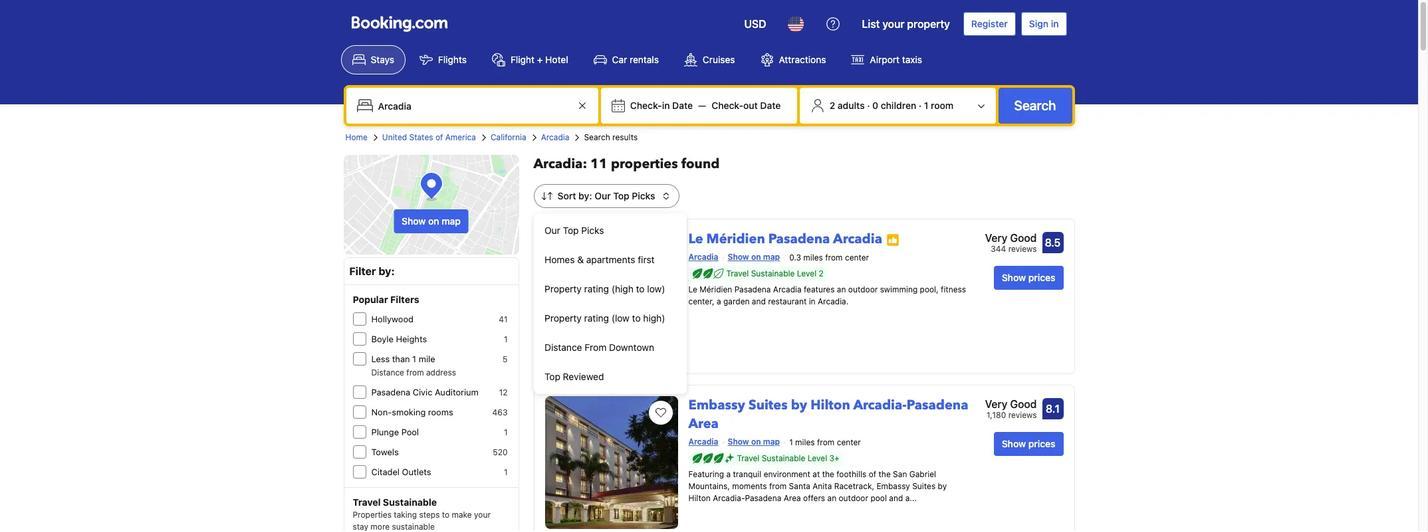 Task type: vqa. For each thing, say whether or not it's contained in the screenshot.
one
no



Task type: locate. For each thing, give the bounding box(es) containing it.
1 very from the top
[[985, 232, 1008, 244]]

0 vertical spatial your
[[883, 18, 905, 30]]

0
[[873, 100, 879, 111]]

1 reviews from the top
[[1009, 244, 1037, 254]]

from down mile
[[407, 368, 424, 378]]

distance for distance from address
[[371, 368, 404, 378]]

property
[[907, 18, 950, 30]]

1 horizontal spatial of
[[869, 469, 877, 479]]

by inside embassy suites by hilton arcadia-pasadena area
[[791, 396, 808, 414]]

show on map
[[402, 215, 461, 227], [728, 252, 780, 262], [728, 437, 780, 447]]

flights link
[[408, 45, 478, 74]]

sustainable up environment
[[762, 453, 806, 463]]

1 vertical spatial very good element
[[985, 396, 1037, 412]]

1,180
[[987, 410, 1006, 420]]

miles up travel sustainable level 3+
[[795, 438, 815, 447]]

0 vertical spatial very good element
[[985, 230, 1037, 246]]

center up 3+
[[837, 438, 861, 447]]

sustainable down 0.3
[[751, 269, 795, 279]]

search for search
[[1015, 98, 1056, 113]]

0 horizontal spatial picks
[[581, 225, 604, 236]]

reviews right 344 at the right of the page
[[1009, 244, 1037, 254]]

0 horizontal spatial top
[[545, 371, 561, 382]]

1 vertical spatial good
[[1011, 398, 1037, 410]]

suites inside featuring a tranquil environment at the foothills of the san gabriel mountains, moments from santa anita racetrack, embassy suites by hilton arcadia-pasadena area offers an outdoor pool and a...
[[913, 481, 936, 491]]

in down features
[[809, 297, 816, 306]]

pasadena inside embassy suites by hilton arcadia-pasadena area
[[907, 396, 969, 414]]

this property is part of our preferred partner program. it's committed to providing excellent service and good value. it'll pay us a higher commission if you make a booking. image
[[887, 233, 900, 246], [887, 233, 900, 246]]

41
[[499, 315, 508, 325]]

0 vertical spatial rating
[[584, 283, 609, 295]]

and left the "a..."
[[889, 493, 903, 503]]

prices for 8.1
[[1029, 438, 1056, 450]]

very inside very good 1,180 reviews
[[985, 398, 1008, 410]]

1 horizontal spatial arcadia-
[[854, 396, 907, 414]]

a left tranquil
[[727, 469, 731, 479]]

1 horizontal spatial embassy
[[877, 481, 910, 491]]

an
[[837, 285, 846, 295], [828, 493, 837, 503]]

from up features
[[826, 253, 843, 263]]

show prices button for 8.1
[[994, 432, 1064, 456]]

good inside very good 344 reviews
[[1011, 232, 1037, 244]]

1 vertical spatial property
[[545, 313, 582, 324]]

pasadena civic auditorium
[[371, 387, 479, 398]]

1 vertical spatial embassy
[[877, 481, 910, 491]]

search inside button
[[1015, 98, 1056, 113]]

0 vertical spatial an
[[837, 285, 846, 295]]

your right make
[[474, 510, 491, 520]]

property for property rating (low to high)
[[545, 313, 582, 324]]

travel
[[727, 269, 749, 279], [737, 453, 760, 463], [353, 497, 381, 508]]

sign in
[[1029, 18, 1059, 29]]

reviews inside very good 1,180 reviews
[[1009, 410, 1037, 420]]

arcadia- down 'mountains,'
[[713, 493, 745, 503]]

0 vertical spatial hilton
[[811, 396, 850, 414]]

from down environment
[[769, 481, 787, 491]]

outdoor up arcadia.
[[848, 285, 878, 295]]

homes
[[545, 254, 575, 265]]

rating left (low
[[584, 313, 609, 324]]

very inside very good 344 reviews
[[985, 232, 1008, 244]]

outdoor down racetrack,
[[839, 493, 869, 503]]

rooms
[[428, 407, 453, 418]]

1 vertical spatial le
[[689, 285, 698, 295]]

0 horizontal spatial hilton
[[689, 493, 711, 503]]

out
[[744, 100, 758, 111]]

le inside le méridien pasadena arcadia features an outdoor swimming pool, fitness center, a garden and restaurant in arcadia.
[[689, 285, 698, 295]]

level
[[797, 269, 817, 279], [808, 453, 827, 463]]

2 horizontal spatial in
[[1051, 18, 1059, 29]]

1 horizontal spatial by
[[938, 481, 947, 491]]

2 · from the left
[[919, 100, 922, 111]]

by: right the sort
[[579, 190, 592, 202]]

very good element
[[985, 230, 1037, 246], [985, 396, 1037, 412]]

search
[[1015, 98, 1056, 113], [584, 132, 610, 142]]

embassy inside featuring a tranquil environment at the foothills of the san gabriel mountains, moments from santa anita racetrack, embassy suites by hilton arcadia-pasadena area offers an outdoor pool and a...
[[877, 481, 910, 491]]

auditorium
[[435, 387, 479, 398]]

date left —
[[672, 100, 693, 111]]

1 horizontal spatial area
[[784, 493, 801, 503]]

cruises
[[703, 54, 735, 65]]

0 vertical spatial property
[[545, 283, 582, 295]]

room
[[931, 100, 954, 111]]

from inside featuring a tranquil environment at the foothills of the san gabriel mountains, moments from santa anita racetrack, embassy suites by hilton arcadia-pasadena area offers an outdoor pool and a...
[[769, 481, 787, 491]]

0 vertical spatial very
[[985, 232, 1008, 244]]

1 very good element from the top
[[985, 230, 1037, 246]]

0 vertical spatial and
[[752, 297, 766, 306]]

arcadia inside le méridien pasadena arcadia features an outdoor swimming pool, fitness center, a garden and restaurant in arcadia.
[[773, 285, 802, 295]]

prices down 8.5
[[1029, 272, 1056, 283]]

very left 8.5
[[985, 232, 1008, 244]]

hilton up 1 miles from center on the bottom right
[[811, 396, 850, 414]]

463
[[493, 408, 508, 418]]

of right foothills
[[869, 469, 877, 479]]

1 vertical spatial very
[[985, 398, 1008, 410]]

reviews for 8.5
[[1009, 244, 1037, 254]]

pasadena up non- at bottom left
[[371, 387, 410, 398]]

2 up features
[[819, 269, 824, 279]]

1 vertical spatial in
[[662, 100, 670, 111]]

2 vertical spatial in
[[809, 297, 816, 306]]

travel up garden
[[727, 269, 749, 279]]

2 inside main content
[[819, 269, 824, 279]]

heights
[[396, 334, 427, 345]]

sustainable for 8.5
[[751, 269, 795, 279]]

1 prices from the top
[[1029, 272, 1056, 283]]

0 horizontal spatial search
[[584, 132, 610, 142]]

rentals
[[630, 54, 659, 65]]

list your property link
[[854, 8, 958, 40]]

good for 8.5
[[1011, 232, 1037, 244]]

california link
[[491, 132, 526, 144]]

sustainable up taking
[[383, 497, 437, 508]]

1 vertical spatial to
[[632, 313, 641, 324]]

the
[[822, 469, 835, 479], [879, 469, 891, 479]]

pool
[[871, 493, 887, 503]]

check-in date button
[[625, 94, 698, 118]]

very good element for 8.1
[[985, 396, 1037, 412]]

pasadena inside le méridien pasadena arcadia features an outdoor swimming pool, fitness center, a garden and restaurant in arcadia.
[[735, 285, 771, 295]]

0 vertical spatial reviews
[[1009, 244, 1037, 254]]

an down anita
[[828, 493, 837, 503]]

1 vertical spatial distance
[[371, 368, 404, 378]]

travel up "properties"
[[353, 497, 381, 508]]

0 vertical spatial good
[[1011, 232, 1037, 244]]

2 vertical spatial top
[[545, 371, 561, 382]]

by: right filter
[[379, 265, 395, 277]]

main content containing arcadia: 11 properties found
[[534, 155, 1080, 531]]

1 left mile
[[412, 354, 416, 364]]

center up le méridien pasadena arcadia features an outdoor swimming pool, fitness center, a garden and restaurant in arcadia.
[[845, 253, 869, 263]]

2 rating from the top
[[584, 313, 609, 324]]

0 vertical spatial sustainable
[[751, 269, 795, 279]]

0 horizontal spatial in
[[662, 100, 670, 111]]

embassy inside embassy suites by hilton arcadia-pasadena area
[[689, 396, 745, 414]]

arcadia up restaurant
[[773, 285, 802, 295]]

very left 8.1
[[985, 398, 1008, 410]]

0 vertical spatial to
[[636, 283, 645, 295]]

good inside very good 1,180 reviews
[[1011, 398, 1037, 410]]

in for sign
[[1051, 18, 1059, 29]]

2 prices from the top
[[1029, 438, 1056, 450]]

1 vertical spatial level
[[808, 453, 827, 463]]

register link
[[964, 12, 1016, 36]]

level for 8.5
[[797, 269, 817, 279]]

0 horizontal spatial a
[[717, 297, 721, 306]]

suites up travel sustainable level 3+
[[749, 396, 788, 414]]

1 the from the left
[[822, 469, 835, 479]]

show prices down very good 344 reviews
[[1002, 272, 1056, 283]]

level down 0.3
[[797, 269, 817, 279]]

0.3
[[790, 253, 801, 263]]

2 vertical spatial map
[[763, 437, 780, 447]]

1 vertical spatial by:
[[379, 265, 395, 277]]

check-out date button
[[706, 94, 786, 118]]

0 vertical spatial méridien
[[707, 230, 765, 248]]

level for 8.1
[[808, 453, 827, 463]]

found
[[681, 155, 720, 173]]

2 very good element from the top
[[985, 396, 1037, 412]]

than
[[392, 354, 410, 364]]

and right garden
[[752, 297, 766, 306]]

sustainable
[[392, 522, 435, 531]]

the right "at"
[[822, 469, 835, 479]]

pasadena up garden
[[735, 285, 771, 295]]

0 horizontal spatial by:
[[379, 265, 395, 277]]

rating for (low
[[584, 313, 609, 324]]

in for check-
[[662, 100, 670, 111]]

arcadia-
[[854, 396, 907, 414], [713, 493, 745, 503]]

0 horizontal spatial your
[[474, 510, 491, 520]]

+
[[537, 54, 543, 65]]

of right states
[[436, 132, 443, 142]]

and inside featuring a tranquil environment at the foothills of the san gabriel mountains, moments from santa anita racetrack, embassy suites by hilton arcadia-pasadena area offers an outdoor pool and a...
[[889, 493, 903, 503]]

0 vertical spatial show on map
[[402, 215, 461, 227]]

1 vertical spatial on
[[751, 252, 761, 262]]

· left "0"
[[867, 100, 870, 111]]

1 vertical spatial show on map
[[728, 252, 780, 262]]

0 vertical spatial area
[[689, 415, 719, 433]]

attractions
[[779, 54, 826, 65]]

main content
[[534, 155, 1080, 531]]

our up homes
[[545, 225, 561, 236]]

very good element left 8.1
[[985, 396, 1037, 412]]

1 vertical spatial of
[[869, 469, 877, 479]]

of
[[436, 132, 443, 142], [869, 469, 877, 479]]

popular
[[353, 294, 388, 305]]

scored 8.1 element
[[1042, 398, 1064, 420]]

outdoor inside le méridien pasadena arcadia features an outdoor swimming pool, fitness center, a garden and restaurant in arcadia.
[[848, 285, 878, 295]]

area inside featuring a tranquil environment at the foothills of the san gabriel mountains, moments from santa anita racetrack, embassy suites by hilton arcadia-pasadena area offers an outdoor pool and a...
[[784, 493, 801, 503]]

good for 8.1
[[1011, 398, 1037, 410]]

0 vertical spatial 2
[[830, 100, 835, 111]]

1 show prices from the top
[[1002, 272, 1056, 283]]

an up arcadia.
[[837, 285, 846, 295]]

1 horizontal spatial date
[[760, 100, 781, 111]]

travel up tranquil
[[737, 453, 760, 463]]

arcadia: 11 properties found
[[534, 155, 720, 173]]

méridien inside le méridien pasadena arcadia features an outdoor swimming pool, fitness center, a garden and restaurant in arcadia.
[[700, 285, 732, 295]]

0 horizontal spatial the
[[822, 469, 835, 479]]

le méridien pasadena arcadia
[[689, 230, 883, 248]]

méridien up center,
[[700, 285, 732, 295]]

reviews
[[1009, 244, 1037, 254], [1009, 410, 1037, 420]]

by: inside main content
[[579, 190, 592, 202]]

2 show prices button from the top
[[994, 432, 1064, 456]]

pasadena left 1,180
[[907, 396, 969, 414]]

filter by:
[[349, 265, 395, 277]]

1 vertical spatial top
[[563, 225, 579, 236]]

area down santa
[[784, 493, 801, 503]]

1
[[924, 100, 929, 111], [504, 335, 508, 345], [412, 354, 416, 364], [504, 428, 508, 438], [790, 438, 793, 447], [504, 468, 508, 478]]

sign in link
[[1021, 12, 1067, 36]]

0 vertical spatial show prices
[[1002, 272, 1056, 283]]

sign
[[1029, 18, 1049, 29]]

0 horizontal spatial check-
[[630, 100, 662, 111]]

1 vertical spatial miles
[[795, 438, 815, 447]]

2 property from the top
[[545, 313, 582, 324]]

1 up 520
[[504, 428, 508, 438]]

0 vertical spatial in
[[1051, 18, 1059, 29]]

0 vertical spatial a
[[717, 297, 721, 306]]

1 horizontal spatial a
[[727, 469, 731, 479]]

1 vertical spatial arcadia-
[[713, 493, 745, 503]]

and inside le méridien pasadena arcadia features an outdoor swimming pool, fitness center, a garden and restaurant in arcadia.
[[752, 297, 766, 306]]

1 horizontal spatial your
[[883, 18, 905, 30]]

0 vertical spatial outdoor
[[848, 285, 878, 295]]

0 vertical spatial on
[[428, 215, 439, 227]]

2 inside button
[[830, 100, 835, 111]]

the left san
[[879, 469, 891, 479]]

show prices button
[[994, 266, 1064, 290], [994, 432, 1064, 456]]

le méridien pasadena arcadia image
[[545, 230, 678, 363]]

travel sustainable level 3+
[[737, 453, 840, 463]]

1 vertical spatial map
[[763, 252, 780, 262]]

outdoor inside featuring a tranquil environment at the foothills of the san gabriel mountains, moments from santa anita racetrack, embassy suites by hilton arcadia-pasadena area offers an outdoor pool and a...
[[839, 493, 869, 503]]

1 horizontal spatial 2
[[830, 100, 835, 111]]

hotel
[[545, 54, 568, 65]]

arcadia up arcadia:
[[541, 132, 570, 142]]

reviews inside very good 344 reviews
[[1009, 244, 1037, 254]]

0 vertical spatial suites
[[749, 396, 788, 414]]

hilton inside embassy suites by hilton arcadia-pasadena area
[[811, 396, 850, 414]]

map
[[442, 215, 461, 227], [763, 252, 780, 262], [763, 437, 780, 447]]

show prices
[[1002, 272, 1056, 283], [1002, 438, 1056, 450]]

show prices button down very good 344 reviews
[[994, 266, 1064, 290]]

1 vertical spatial hilton
[[689, 493, 711, 503]]

a right center,
[[717, 297, 721, 306]]

1 horizontal spatial picks
[[632, 190, 655, 202]]

1 property from the top
[[545, 283, 582, 295]]

1 horizontal spatial check-
[[712, 100, 744, 111]]

1 horizontal spatial by:
[[579, 190, 592, 202]]

2 show prices from the top
[[1002, 438, 1056, 450]]

1 vertical spatial méridien
[[700, 285, 732, 295]]

check- up results
[[630, 100, 662, 111]]

miles right 0.3
[[804, 253, 823, 263]]

hilton down 'mountains,'
[[689, 493, 711, 503]]

pasadena down moments
[[745, 493, 782, 503]]

1 rating from the top
[[584, 283, 609, 295]]

good right 1,180
[[1011, 398, 1037, 410]]

0 horizontal spatial by
[[791, 396, 808, 414]]

1 vertical spatial rating
[[584, 313, 609, 324]]

prices
[[1029, 272, 1056, 283], [1029, 438, 1056, 450]]

distance up the top reviewed
[[545, 342, 582, 353]]

on inside button
[[428, 215, 439, 227]]

2
[[830, 100, 835, 111], [819, 269, 824, 279]]

level up "at"
[[808, 453, 827, 463]]

le for le méridien pasadena arcadia
[[689, 230, 703, 248]]

1 le from the top
[[689, 230, 703, 248]]

1 horizontal spatial hilton
[[811, 396, 850, 414]]

property up distance from downtown
[[545, 313, 582, 324]]

property rating (low to high) button
[[534, 304, 687, 333]]

0 horizontal spatial date
[[672, 100, 693, 111]]

rating for (high
[[584, 283, 609, 295]]

your inside travel sustainable properties taking steps to make your stay more sustainable
[[474, 510, 491, 520]]

top inside button
[[563, 225, 579, 236]]

1 horizontal spatial and
[[889, 493, 903, 503]]

distance
[[545, 342, 582, 353], [371, 368, 404, 378]]

arcadia- up 1 miles from center on the bottom right
[[854, 396, 907, 414]]

1 vertical spatial and
[[889, 493, 903, 503]]

reviews right 1,180
[[1009, 410, 1037, 420]]

arcadia
[[541, 132, 570, 142], [833, 230, 883, 248], [689, 252, 719, 262], [773, 285, 802, 295], [689, 437, 719, 447]]

1 vertical spatial outdoor
[[839, 493, 869, 503]]

to
[[636, 283, 645, 295], [632, 313, 641, 324], [442, 510, 450, 520]]

1 vertical spatial center
[[837, 438, 861, 447]]

children
[[881, 100, 917, 111]]

picks
[[632, 190, 655, 202], [581, 225, 604, 236]]

1 show prices button from the top
[[994, 266, 1064, 290]]

show on map for 8.1
[[728, 437, 780, 447]]

1 horizontal spatial distance
[[545, 342, 582, 353]]

in right sign
[[1051, 18, 1059, 29]]

1 vertical spatial your
[[474, 510, 491, 520]]

top left reviewed
[[545, 371, 561, 382]]

0 vertical spatial level
[[797, 269, 817, 279]]

very good element left 8.5
[[985, 230, 1037, 246]]

picks down properties
[[632, 190, 655, 202]]

rating left (high
[[584, 283, 609, 295]]

1 good from the top
[[1011, 232, 1037, 244]]

1 horizontal spatial search
[[1015, 98, 1056, 113]]

area up featuring
[[689, 415, 719, 433]]

suites down gabriel
[[913, 481, 936, 491]]

top up & at left top
[[563, 225, 579, 236]]

tranquil
[[733, 469, 762, 479]]

united
[[382, 132, 407, 142]]

to left 'low)' on the left
[[636, 283, 645, 295]]

1 horizontal spatial our
[[595, 190, 611, 202]]

an inside le méridien pasadena arcadia features an outdoor swimming pool, fitness center, a garden and restaurant in arcadia.
[[837, 285, 846, 295]]

1 date from the left
[[672, 100, 693, 111]]

0 vertical spatial show prices button
[[994, 266, 1064, 290]]

featuring a tranquil environment at the foothills of the san gabriel mountains, moments from santa anita racetrack, embassy suites by hilton arcadia-pasadena area offers an outdoor pool and a...
[[689, 469, 947, 503]]

good right 344 at the right of the page
[[1011, 232, 1037, 244]]

· right children
[[919, 100, 922, 111]]

prices down 8.1
[[1029, 438, 1056, 450]]

top down arcadia: 11 properties found
[[613, 190, 630, 202]]

in left —
[[662, 100, 670, 111]]

map for 8.5
[[763, 252, 780, 262]]

1 left room
[[924, 100, 929, 111]]

search for search results
[[584, 132, 610, 142]]

2 le from the top
[[689, 285, 698, 295]]

2 horizontal spatial top
[[613, 190, 630, 202]]

very
[[985, 232, 1008, 244], [985, 398, 1008, 410]]

center,
[[689, 297, 715, 306]]

2 good from the top
[[1011, 398, 1037, 410]]

0 vertical spatial center
[[845, 253, 869, 263]]

2 reviews from the top
[[1009, 410, 1037, 420]]

1 up travel sustainable level 3+
[[790, 438, 793, 447]]

top inside main content
[[613, 190, 630, 202]]

search results updated. arcadia: 11 properties found. element
[[534, 155, 1075, 174]]

suites inside embassy suites by hilton arcadia-pasadena area
[[749, 396, 788, 414]]

reviews for 8.1
[[1009, 410, 1037, 420]]

date right out
[[760, 100, 781, 111]]

picks up homes & apartments first
[[581, 225, 604, 236]]

airport taxis link
[[840, 45, 934, 74]]

0 horizontal spatial 2
[[819, 269, 824, 279]]

1 vertical spatial search
[[584, 132, 610, 142]]

520
[[493, 448, 508, 458]]

low)
[[647, 283, 665, 295]]

0 horizontal spatial our
[[545, 225, 561, 236]]

our down "11"
[[595, 190, 611, 202]]

méridien up the travel sustainable level 2
[[707, 230, 765, 248]]

2 vertical spatial on
[[751, 437, 761, 447]]

search button
[[999, 88, 1072, 124]]

show prices for 8.1
[[1002, 438, 1056, 450]]

1 vertical spatial our
[[545, 225, 561, 236]]

center for 8.5
[[845, 253, 869, 263]]

show prices button down very good 1,180 reviews
[[994, 432, 1064, 456]]

distance down less
[[371, 368, 404, 378]]

to left make
[[442, 510, 450, 520]]

0 vertical spatial distance
[[545, 342, 582, 353]]

1 vertical spatial by
[[938, 481, 947, 491]]

2 left adults
[[830, 100, 835, 111]]

pasadena
[[769, 230, 830, 248], [735, 285, 771, 295], [371, 387, 410, 398], [907, 396, 969, 414], [745, 493, 782, 503]]

0 vertical spatial map
[[442, 215, 461, 227]]

on for 8.5
[[751, 252, 761, 262]]

to right (low
[[632, 313, 641, 324]]

0 horizontal spatial distance
[[371, 368, 404, 378]]

property down homes
[[545, 283, 582, 295]]

2 very from the top
[[985, 398, 1008, 410]]

1 horizontal spatial in
[[809, 297, 816, 306]]

le
[[689, 230, 703, 248], [689, 285, 698, 295]]

0 horizontal spatial suites
[[749, 396, 788, 414]]

show prices for 8.5
[[1002, 272, 1056, 283]]

embassy suites by hilton arcadia-pasadena area image
[[545, 396, 678, 529]]

2 vertical spatial travel
[[353, 497, 381, 508]]

stays
[[371, 54, 394, 65]]

1 check- from the left
[[630, 100, 662, 111]]

0 vertical spatial search
[[1015, 98, 1056, 113]]

your right list
[[883, 18, 905, 30]]

check- right —
[[712, 100, 744, 111]]

1 vertical spatial a
[[727, 469, 731, 479]]

embassy suites by hilton arcadia-pasadena area link
[[689, 391, 969, 433]]

flights
[[438, 54, 467, 65]]

show prices down very good 1,180 reviews
[[1002, 438, 1056, 450]]

2 adults · 0 children · 1 room button
[[805, 93, 991, 118]]

distance inside button
[[545, 342, 582, 353]]



Task type: describe. For each thing, give the bounding box(es) containing it.
stay
[[353, 522, 368, 531]]

less than 1 mile
[[371, 354, 435, 364]]

very for 8.1
[[985, 398, 1008, 410]]

less
[[371, 354, 390, 364]]

2 adults · 0 children · 1 room
[[830, 100, 954, 111]]

booking.com image
[[351, 16, 447, 32]]

travel inside travel sustainable properties taking steps to make your stay more sustainable
[[353, 497, 381, 508]]

pool
[[401, 427, 419, 438]]

our top picks
[[545, 225, 604, 236]]

featuring
[[689, 469, 724, 479]]

sustainable for 8.1
[[762, 453, 806, 463]]

travel for 8.1
[[737, 453, 760, 463]]

(low
[[612, 313, 630, 324]]

(high
[[612, 283, 634, 295]]

11
[[591, 155, 608, 173]]

adults
[[838, 100, 865, 111]]

high)
[[643, 313, 665, 324]]

gabriel
[[910, 469, 937, 479]]

picks inside button
[[581, 225, 604, 236]]

results
[[613, 132, 638, 142]]

show on map for 8.5
[[728, 252, 780, 262]]

our inside main content
[[595, 190, 611, 202]]

to for (low
[[632, 313, 641, 324]]

mountains,
[[689, 481, 730, 491]]

distance from downtown
[[545, 342, 654, 353]]

our inside button
[[545, 225, 561, 236]]

very for 8.5
[[985, 232, 1008, 244]]

car
[[612, 54, 627, 65]]

anita
[[813, 481, 832, 491]]

usd
[[744, 18, 766, 30]]

top inside button
[[545, 371, 561, 382]]

le méridien pasadena arcadia link
[[689, 225, 883, 248]]

1 up 5
[[504, 335, 508, 345]]

2 date from the left
[[760, 100, 781, 111]]

property for property rating (high to low)
[[545, 283, 582, 295]]

address
[[426, 368, 456, 378]]

california
[[491, 132, 526, 142]]

show inside button
[[402, 215, 426, 227]]

1 · from the left
[[867, 100, 870, 111]]

show on map button
[[394, 209, 469, 233]]

arcadia- inside embassy suites by hilton arcadia-pasadena area
[[854, 396, 907, 414]]

Where are you going? field
[[373, 94, 575, 118]]

very good 1,180 reviews
[[985, 398, 1037, 420]]

steps
[[419, 510, 440, 520]]

property rating (high to low)
[[545, 283, 665, 295]]

citadel
[[371, 467, 400, 478]]

filter
[[349, 265, 376, 277]]

arcadia link
[[541, 132, 570, 144]]

by inside featuring a tranquil environment at the foothills of the san gabriel mountains, moments from santa anita racetrack, embassy suites by hilton arcadia-pasadena area offers an outdoor pool and a...
[[938, 481, 947, 491]]

from up 3+
[[817, 438, 835, 447]]

hollywood
[[371, 314, 414, 325]]

12
[[499, 388, 508, 398]]

very good element for 8.5
[[985, 230, 1037, 246]]

an inside featuring a tranquil environment at the foothills of the san gabriel mountains, moments from santa anita racetrack, embassy suites by hilton arcadia-pasadena area offers an outdoor pool and a...
[[828, 493, 837, 503]]

sort
[[558, 190, 576, 202]]

states
[[409, 132, 433, 142]]

center for 8.1
[[837, 438, 861, 447]]

car rentals link
[[582, 45, 670, 74]]

0 horizontal spatial of
[[436, 132, 443, 142]]

a...
[[906, 493, 917, 503]]

pasadena inside featuring a tranquil environment at the foothills of the san gabriel mountains, moments from santa anita racetrack, embassy suites by hilton arcadia-pasadena area offers an outdoor pool and a...
[[745, 493, 782, 503]]

arcadia up 0.3 miles from center
[[833, 230, 883, 248]]

on for 8.1
[[751, 437, 761, 447]]

5
[[503, 354, 508, 364]]

popular filters
[[353, 294, 419, 305]]

cruises link
[[673, 45, 747, 74]]

to inside travel sustainable properties taking steps to make your stay more sustainable
[[442, 510, 450, 520]]

by: for sort
[[579, 190, 592, 202]]

méridien for le méridien pasadena arcadia
[[707, 230, 765, 248]]

plunge pool
[[371, 427, 419, 438]]

hilton inside featuring a tranquil environment at the foothills of the san gabriel mountains, moments from santa anita racetrack, embassy suites by hilton arcadia-pasadena area offers an outdoor pool and a...
[[689, 493, 711, 503]]

le méridien pasadena arcadia features an outdoor swimming pool, fitness center, a garden and restaurant in arcadia.
[[689, 285, 966, 306]]

area inside embassy suites by hilton arcadia-pasadena area
[[689, 415, 719, 433]]

outlets
[[402, 467, 431, 478]]

environment
[[764, 469, 811, 479]]

in inside le méridien pasadena arcadia features an outdoor swimming pool, fitness center, a garden and restaurant in arcadia.
[[809, 297, 816, 306]]

united states of america
[[382, 132, 476, 142]]

arcadia up center,
[[689, 252, 719, 262]]

distance for distance from downtown
[[545, 342, 582, 353]]

a inside le méridien pasadena arcadia features an outdoor swimming pool, fitness center, a garden and restaurant in arcadia.
[[717, 297, 721, 306]]

pasadena up 0.3
[[769, 230, 830, 248]]

travel sustainable level 2
[[727, 269, 824, 279]]

map for 8.1
[[763, 437, 780, 447]]

1 inside button
[[924, 100, 929, 111]]

property rating (low to high)
[[545, 313, 665, 324]]

downtown
[[609, 342, 654, 353]]

racetrack,
[[834, 481, 875, 491]]

distance from address
[[371, 368, 456, 378]]

citadel outlets
[[371, 467, 431, 478]]

1 inside main content
[[790, 438, 793, 447]]

offers
[[803, 493, 825, 503]]

0 vertical spatial picks
[[632, 190, 655, 202]]

of inside featuring a tranquil environment at the foothills of the san gabriel mountains, moments from santa anita racetrack, embassy suites by hilton arcadia-pasadena area offers an outdoor pool and a...
[[869, 469, 877, 479]]

arcadia up featuring
[[689, 437, 719, 447]]

a inside featuring a tranquil environment at the foothills of the san gabriel mountains, moments from santa anita racetrack, embassy suites by hilton arcadia-pasadena area offers an outdoor pool and a...
[[727, 469, 731, 479]]

map inside button
[[442, 215, 461, 227]]

miles for 8.1
[[795, 438, 815, 447]]

to for (high
[[636, 283, 645, 295]]

sort by: our top picks
[[558, 190, 655, 202]]

restaurant
[[768, 297, 807, 306]]

—
[[698, 100, 706, 111]]

arcadia.
[[818, 297, 849, 306]]

santa
[[789, 481, 811, 491]]

scored 8.5 element
[[1042, 232, 1064, 253]]

garden
[[724, 297, 750, 306]]

0.3 miles from center
[[790, 253, 869, 263]]

register
[[972, 18, 1008, 29]]

8.5
[[1045, 237, 1061, 249]]

miles for 8.5
[[804, 253, 823, 263]]

show prices button for 8.5
[[994, 266, 1064, 290]]

méridien for le méridien pasadena arcadia features an outdoor swimming pool, fitness center, a garden and restaurant in arcadia.
[[700, 285, 732, 295]]

2 the from the left
[[879, 469, 891, 479]]

by: for filter
[[379, 265, 395, 277]]

top reviewed button
[[534, 362, 687, 392]]

344
[[991, 244, 1006, 254]]

top reviewed
[[545, 371, 604, 382]]

arcadia- inside featuring a tranquil environment at the foothills of the san gabriel mountains, moments from santa anita racetrack, embassy suites by hilton arcadia-pasadena area offers an outdoor pool and a...
[[713, 493, 745, 503]]

1 down 520
[[504, 468, 508, 478]]

prices for 8.5
[[1029, 272, 1056, 283]]

embassy suites by hilton arcadia-pasadena area
[[689, 396, 969, 433]]

san
[[893, 469, 907, 479]]

flight + hotel
[[511, 54, 568, 65]]

features
[[804, 285, 835, 295]]

car rentals
[[612, 54, 659, 65]]

travel for 8.5
[[727, 269, 749, 279]]

usd button
[[736, 8, 774, 40]]

list
[[862, 18, 880, 30]]

check-in date — check-out date
[[630, 100, 781, 111]]

1 miles from center
[[790, 438, 861, 447]]

flight
[[511, 54, 535, 65]]

fitness
[[941, 285, 966, 295]]

le for le méridien pasadena arcadia features an outdoor swimming pool, fitness center, a garden and restaurant in arcadia.
[[689, 285, 698, 295]]

sustainable inside travel sustainable properties taking steps to make your stay more sustainable
[[383, 497, 437, 508]]

taxis
[[902, 54, 923, 65]]

taking
[[394, 510, 417, 520]]

boyle heights
[[371, 334, 427, 345]]

flight + hotel link
[[481, 45, 580, 74]]

2 check- from the left
[[712, 100, 744, 111]]

non-smoking rooms
[[371, 407, 453, 418]]

non-
[[371, 407, 392, 418]]

filters
[[390, 294, 419, 305]]

show on map inside button
[[402, 215, 461, 227]]



